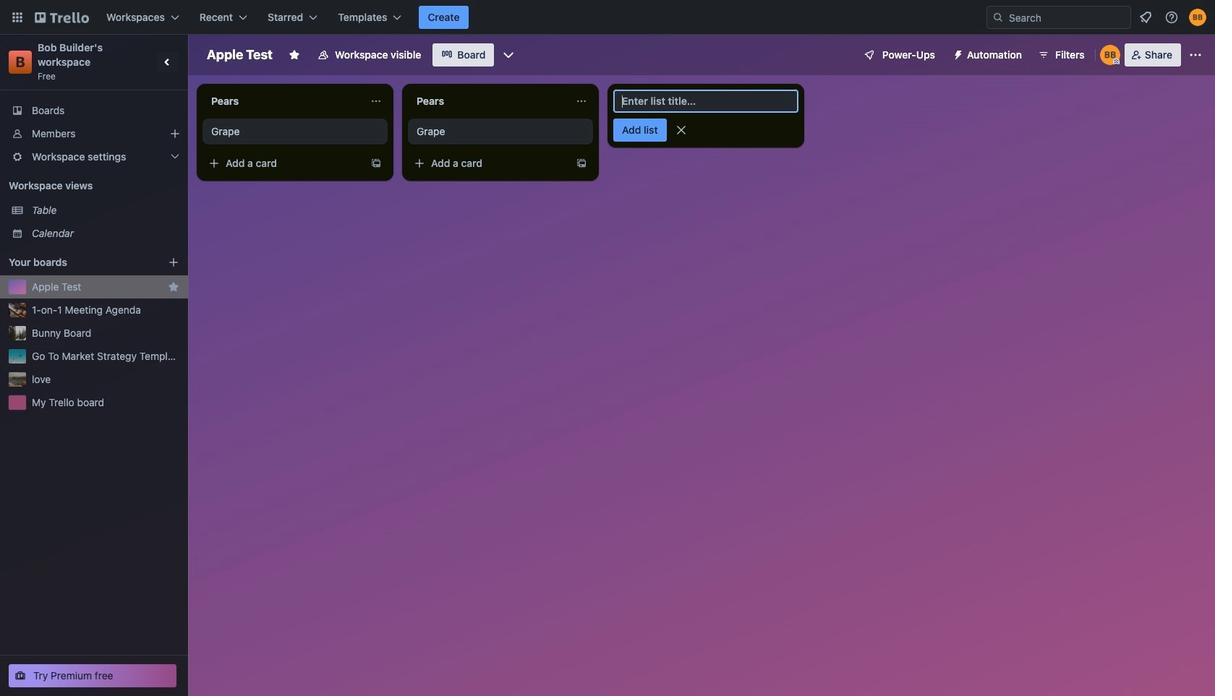 Task type: describe. For each thing, give the bounding box(es) containing it.
sm image
[[947, 43, 967, 64]]

Board name text field
[[200, 43, 280, 67]]

open information menu image
[[1164, 10, 1179, 25]]

switch to… image
[[10, 10, 25, 25]]

2 create from template… image from the left
[[576, 158, 587, 169]]

Search field
[[1004, 7, 1131, 28]]

star or unstar board image
[[289, 49, 300, 61]]

this member is an admin of this board. image
[[1113, 59, 1119, 65]]

your boards with 6 items element
[[9, 254, 146, 271]]

workspace navigation collapse icon image
[[158, 52, 178, 72]]

0 horizontal spatial bob builder (bobbuilder40) image
[[1100, 45, 1120, 65]]

1 create from template… image from the left
[[370, 158, 382, 169]]

bob builder (bobbuilder40) image inside primary element
[[1189, 9, 1206, 26]]



Task type: locate. For each thing, give the bounding box(es) containing it.
None text field
[[203, 90, 365, 113], [408, 90, 570, 113], [203, 90, 365, 113], [408, 90, 570, 113]]

1 horizontal spatial bob builder (bobbuilder40) image
[[1189, 9, 1206, 26]]

back to home image
[[35, 6, 89, 29]]

bob builder (bobbuilder40) image down search field
[[1100, 45, 1120, 65]]

customize views image
[[502, 48, 516, 62]]

add board image
[[168, 257, 179, 268]]

0 horizontal spatial create from template… image
[[370, 158, 382, 169]]

0 notifications image
[[1137, 9, 1154, 26]]

starred icon image
[[168, 281, 179, 293]]

search image
[[992, 12, 1004, 23]]

cancel list editing image
[[674, 123, 688, 137]]

1 horizontal spatial create from template… image
[[576, 158, 587, 169]]

1 vertical spatial bob builder (bobbuilder40) image
[[1100, 45, 1120, 65]]

Enter list title… text field
[[613, 90, 799, 113]]

bob builder (bobbuilder40) image right 'open information menu' image
[[1189, 9, 1206, 26]]

create from template… image
[[370, 158, 382, 169], [576, 158, 587, 169]]

0 vertical spatial bob builder (bobbuilder40) image
[[1189, 9, 1206, 26]]

primary element
[[0, 0, 1215, 35]]

bob builder (bobbuilder40) image
[[1189, 9, 1206, 26], [1100, 45, 1120, 65]]

show menu image
[[1188, 48, 1203, 62]]



Task type: vqa. For each thing, say whether or not it's contained in the screenshot.
Starred Icon
yes



